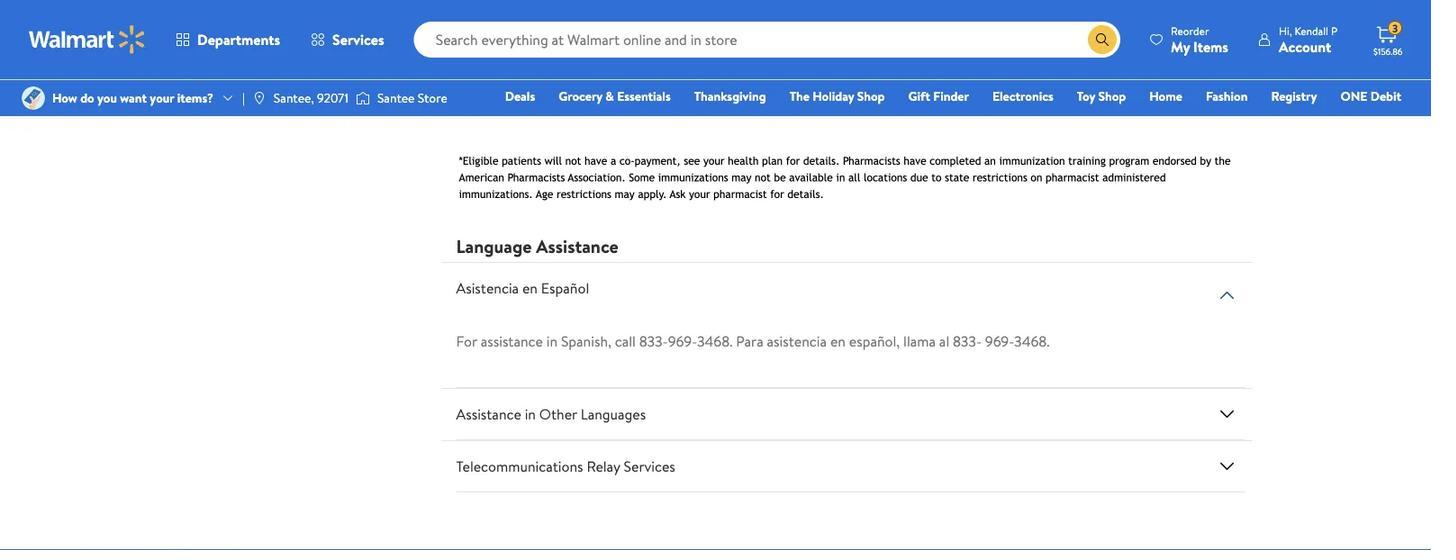Task type: describe. For each thing, give the bounding box(es) containing it.
asistencia
[[456, 279, 519, 298]]

santee
[[377, 89, 415, 107]]

hi,
[[1279, 23, 1293, 38]]

do
[[80, 89, 94, 107]]

1 vertical spatial assistance
[[456, 405, 522, 425]]

telecommunications relay services image
[[1217, 456, 1238, 478]]

2- up electronics
[[990, 8, 1000, 24]]

Search search field
[[414, 22, 1121, 58]]

1 833- from the left
[[640, 332, 668, 352]]

electronics link
[[985, 87, 1062, 106]]

assistance in other languages image
[[1217, 404, 1238, 425]]

day right 3+
[[478, 24, 495, 39]]

2- left reorder
[[1121, 8, 1131, 24]]

departments
[[197, 30, 280, 50]]

deals link
[[497, 87, 544, 106]]

languages
[[581, 405, 646, 425]]

the
[[790, 87, 810, 105]]

grocery & essentials link
[[551, 87, 679, 106]]

3+ day shipping
[[464, 24, 536, 39]]

items
[[1194, 36, 1229, 56]]

reorder
[[1171, 23, 1210, 38]]

day up electronics
[[1000, 8, 1016, 24]]

toy shop
[[1078, 87, 1127, 105]]

debit
[[1371, 87, 1402, 105]]

home link
[[1142, 87, 1191, 106]]

search icon image
[[1096, 32, 1110, 47]]

$156.86
[[1374, 45, 1403, 57]]

walmart+
[[1348, 113, 1402, 130]]

how
[[52, 89, 77, 107]]

holiday
[[813, 87, 855, 105]]

language
[[456, 233, 532, 259]]

registry
[[1272, 87, 1318, 105]]

shipping up my
[[1150, 8, 1189, 24]]

fashion link
[[1198, 87, 1256, 106]]

finder
[[934, 87, 969, 105]]

1 shop from the left
[[858, 87, 885, 105]]

2 969- from the left
[[986, 332, 1015, 352]]

thanksgiving link
[[686, 87, 775, 106]]

2-day shipping up my
[[1121, 8, 1189, 24]]

2 shop from the left
[[1099, 87, 1127, 105]]

thanksgiving
[[694, 87, 767, 105]]

the holiday shop link
[[782, 87, 893, 106]]

assistance in other languages
[[456, 405, 646, 425]]

92071
[[317, 89, 349, 107]]

home
[[1150, 87, 1183, 105]]

other
[[540, 405, 578, 425]]

1 horizontal spatial in
[[547, 332, 558, 352]]

asistencia
[[767, 332, 827, 352]]

 image for santee, 92071
[[252, 91, 267, 105]]

for assistance in spanish, call 833-969-3468. para asistencia en español, llama al 833- 969-3468.
[[456, 332, 1050, 352]]

gift
[[909, 87, 931, 105]]

p
[[1332, 23, 1338, 38]]

2-day shipping up thanksgiving link
[[727, 33, 794, 49]]

day up grocery & essentials link
[[605, 24, 621, 39]]

how do you want your items?
[[52, 89, 214, 107]]

asistencia en español image
[[1217, 285, 1238, 306]]

telecommunications
[[456, 457, 583, 477]]

santee,
[[274, 89, 314, 107]]

1 delivery from the left
[[769, 8, 808, 24]]

1 969- from the left
[[668, 332, 697, 352]]

2- up grocery & essentials
[[595, 24, 605, 39]]

2 delivery from the left
[[900, 8, 939, 24]]

2-day shipping up grocery & essentials link
[[595, 24, 662, 39]]

toy shop link
[[1069, 87, 1135, 106]]

spanish,
[[561, 332, 612, 352]]

asistencia en español
[[456, 279, 590, 298]]



Task type: locate. For each thing, give the bounding box(es) containing it.
2- up thanksgiving link
[[727, 33, 736, 49]]

assistance up telecommunications
[[456, 405, 522, 425]]

1 3468. from the left
[[697, 332, 733, 352]]

shipping up "the"
[[755, 33, 794, 49]]

gift finder link
[[901, 87, 978, 106]]

walmart image
[[29, 25, 146, 54]]

services
[[333, 30, 384, 50], [624, 457, 676, 477]]

2 pickup from the left
[[858, 8, 889, 24]]

969-
[[668, 332, 697, 352], [986, 332, 1015, 352]]

2-
[[990, 8, 1000, 24], [1121, 8, 1131, 24], [595, 24, 605, 39], [727, 33, 736, 49]]

1 horizontal spatial 969-
[[986, 332, 1015, 352]]

registry link
[[1264, 87, 1326, 106]]

deals
[[505, 87, 535, 105]]

1 horizontal spatial shop
[[1099, 87, 1127, 105]]

1 horizontal spatial  image
[[356, 89, 370, 107]]

0 horizontal spatial shop
[[858, 87, 885, 105]]

0 horizontal spatial delivery
[[769, 8, 808, 24]]

0 horizontal spatial services
[[333, 30, 384, 50]]

shipping up "essentials"
[[624, 24, 662, 39]]

kendall
[[1295, 23, 1329, 38]]

want
[[120, 89, 147, 107]]

1 vertical spatial in
[[525, 405, 536, 425]]

3468. right al
[[1015, 332, 1050, 352]]

shipping up electronics
[[1018, 8, 1057, 24]]

1 vertical spatial services
[[624, 457, 676, 477]]

 image right 92071
[[356, 89, 370, 107]]

969- right call
[[668, 332, 697, 352]]

en left español,
[[831, 332, 846, 352]]

in left other
[[525, 405, 536, 425]]

toy
[[1078, 87, 1096, 105]]

 image for santee store
[[356, 89, 370, 107]]

|
[[242, 89, 245, 107]]

0 horizontal spatial 969-
[[668, 332, 697, 352]]

3
[[1393, 20, 1399, 36]]

shop right holiday
[[858, 87, 885, 105]]

store
[[418, 89, 448, 107]]

assistance
[[536, 233, 619, 259], [456, 405, 522, 425]]

0 vertical spatial en
[[523, 279, 538, 298]]

one
[[1341, 87, 1368, 105]]

1 horizontal spatial delivery
[[900, 8, 939, 24]]

3468. left para
[[697, 332, 733, 352]]

essentials
[[617, 87, 671, 105]]

my
[[1171, 36, 1191, 56]]

1 horizontal spatial assistance
[[536, 233, 619, 259]]

items?
[[177, 89, 214, 107]]

en left "español"
[[523, 279, 538, 298]]

0 vertical spatial services
[[333, 30, 384, 50]]

2-day shipping
[[990, 8, 1057, 24], [1121, 8, 1189, 24], [595, 24, 662, 39], [727, 33, 794, 49]]

&
[[606, 87, 614, 105]]

relay
[[587, 457, 620, 477]]

delivery up "the"
[[769, 8, 808, 24]]

one debit walmart+
[[1341, 87, 1402, 130]]

0 vertical spatial assistance
[[536, 233, 619, 259]]

day up thanksgiving link
[[736, 33, 753, 49]]

telecommunications relay services
[[456, 457, 676, 477]]

electronics
[[993, 87, 1054, 105]]

3468.
[[697, 332, 733, 352], [1015, 332, 1050, 352]]

shipping
[[1018, 8, 1057, 24], [1150, 8, 1189, 24], [497, 24, 536, 39], [624, 24, 662, 39], [755, 33, 794, 49]]

español,
[[849, 332, 900, 352]]

al
[[940, 332, 950, 352]]

services right "relay"
[[624, 457, 676, 477]]

the holiday shop
[[790, 87, 885, 105]]

2-day shipping up electronics
[[990, 8, 1057, 24]]

2 3468. from the left
[[1015, 332, 1050, 352]]

services inside dropdown button
[[333, 30, 384, 50]]

0 horizontal spatial 3468.
[[697, 332, 733, 352]]

assistance up "español"
[[536, 233, 619, 259]]

 image
[[22, 87, 45, 110]]

you
[[97, 89, 117, 107]]

1 horizontal spatial pickup
[[858, 8, 889, 24]]

0 horizontal spatial 833-
[[640, 332, 668, 352]]

delivery up gift
[[900, 8, 939, 24]]

español
[[541, 279, 590, 298]]

in left spanish,
[[547, 332, 558, 352]]

departments button
[[160, 18, 296, 61]]

day
[[1000, 8, 1016, 24], [1131, 8, 1147, 24], [478, 24, 495, 39], [605, 24, 621, 39], [736, 33, 753, 49]]

shop
[[858, 87, 885, 105], [1099, 87, 1127, 105]]

1 vertical spatial en
[[831, 332, 846, 352]]

your
[[150, 89, 174, 107]]

services up 92071
[[333, 30, 384, 50]]

969- right al
[[986, 332, 1015, 352]]

0 horizontal spatial en
[[523, 279, 538, 298]]

Walmart Site-Wide search field
[[414, 22, 1121, 58]]

shop right toy
[[1099, 87, 1127, 105]]

santee store
[[377, 89, 448, 107]]

0 horizontal spatial in
[[525, 405, 536, 425]]

1 pickup from the left
[[727, 8, 758, 24]]

0 horizontal spatial assistance
[[456, 405, 522, 425]]

day left reorder
[[1131, 8, 1147, 24]]

one debit link
[[1333, 87, 1410, 106]]

services button
[[296, 18, 400, 61]]

0 horizontal spatial pickup
[[727, 8, 758, 24]]

2 833- from the left
[[953, 332, 982, 352]]

pickup up the holiday shop link
[[858, 8, 889, 24]]

en
[[523, 279, 538, 298], [831, 332, 846, 352]]

1 horizontal spatial en
[[831, 332, 846, 352]]

pickup
[[727, 8, 758, 24], [858, 8, 889, 24]]

3+
[[464, 24, 476, 39]]

gift finder
[[909, 87, 969, 105]]

language assistance
[[456, 233, 619, 259]]

reorder my items
[[1171, 23, 1229, 56]]

shipping right 3+
[[497, 24, 536, 39]]

para
[[736, 332, 764, 352]]

account
[[1279, 36, 1332, 56]]

assistance
[[481, 332, 543, 352]]

for
[[456, 332, 477, 352]]

grocery
[[559, 87, 603, 105]]

hi, kendall p account
[[1279, 23, 1338, 56]]

delivery
[[769, 8, 808, 24], [900, 8, 939, 24]]

833-
[[640, 332, 668, 352], [953, 332, 982, 352]]

llama
[[904, 332, 936, 352]]

 image
[[356, 89, 370, 107], [252, 91, 267, 105]]

 image right |
[[252, 91, 267, 105]]

in
[[547, 332, 558, 352], [525, 405, 536, 425]]

833- right call
[[640, 332, 668, 352]]

walmart+ link
[[1340, 112, 1410, 131]]

grocery & essentials
[[559, 87, 671, 105]]

1 horizontal spatial 3468.
[[1015, 332, 1050, 352]]

0 horizontal spatial  image
[[252, 91, 267, 105]]

santee, 92071
[[274, 89, 349, 107]]

call
[[615, 332, 636, 352]]

1 horizontal spatial 833-
[[953, 332, 982, 352]]

833- right al
[[953, 332, 982, 352]]

1 horizontal spatial services
[[624, 457, 676, 477]]

fashion
[[1206, 87, 1248, 105]]

0 vertical spatial in
[[547, 332, 558, 352]]

pickup up thanksgiving
[[727, 8, 758, 24]]



Task type: vqa. For each thing, say whether or not it's contained in the screenshot.
fourth Tab from the bottom of the page
no



